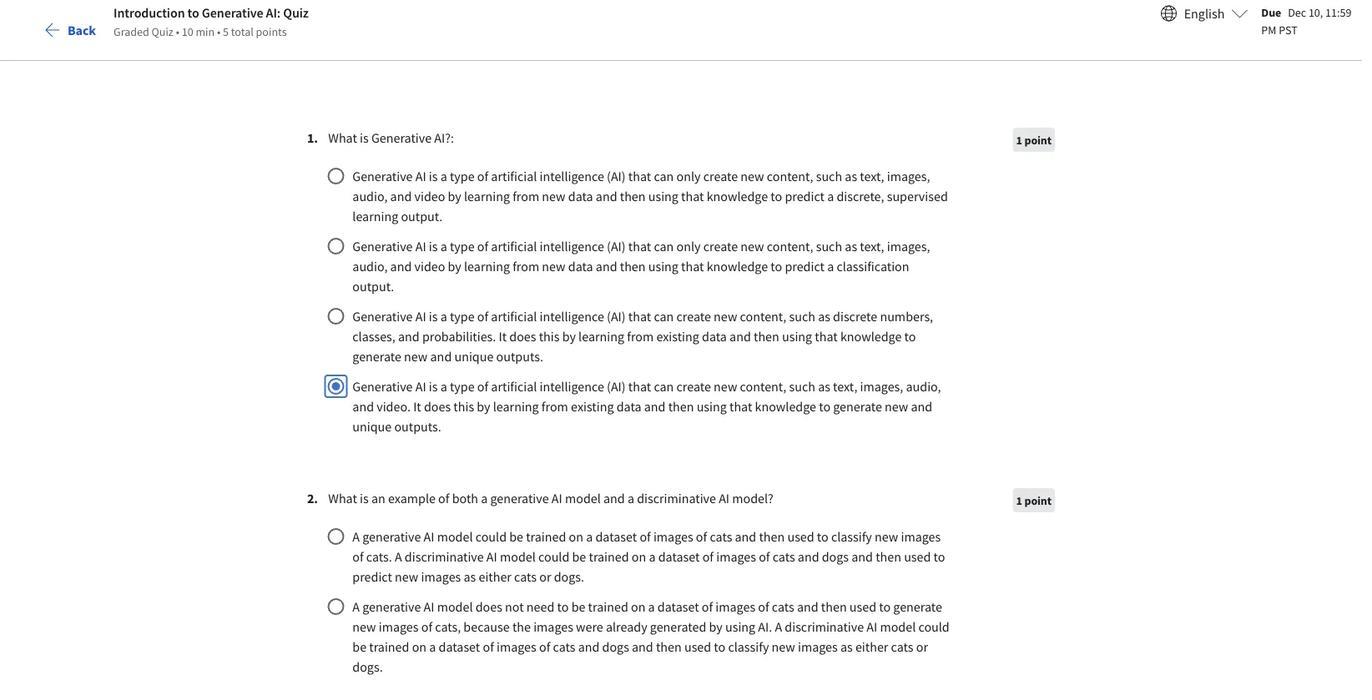 Task type: describe. For each thing, give the bounding box(es) containing it.
dec inside dec 10, 11:59 pm pst
[[1288, 5, 1307, 20]]

such inside generative ai is a type of artificial intelligence (ai) that can only create new content, such as text, images, audio, and video by learning from new data and then using that knowledge to predict a discrete, supervised learning output.
[[816, 168, 842, 184]]

as inside generative ai is a type of artificial intelligence (ai) that can only create new content, such as text, images, audio, and video by learning from new data and then using that knowledge to predict a classification output.
[[845, 238, 857, 255]]

outputs. for probabilities.
[[496, 348, 543, 365]]

learning inside generative ai is a type of artificial intelligence (ai) that can create new content, such as text, images, audio, and video. it does this by learning from existing data and then using that knowledge to generate new and unique outputs.
[[493, 398, 539, 415]]

1 vertical spatial pm
[[462, 276, 477, 291]]

what is an example of both a generative ai model and a discriminative ai model?
[[328, 490, 774, 507]]

due inside tunnel vision dialog
[[1262, 5, 1282, 20]]

because
[[464, 619, 510, 635]]

artificial for generative ai is a type of artificial intelligence (ai) that can create new content, such as text, images, audio, and video. it does this by learning from existing data and then using that knowledge to generate new and unique outputs.
[[491, 378, 537, 395]]

a inside generative ai is a type of artificial intelligence (ai) that can create new content, such as text, images, audio, and video. it does this by learning from existing data and then using that knowledge to generate new and unique outputs.
[[440, 378, 447, 395]]

0 horizontal spatial 11:59
[[433, 276, 459, 291]]

generative ai is a type of artificial intelligence (ai) that can only create new content, such as text, images, audio, and video by learning from new data and then using that knowledge to predict a classification output.
[[353, 238, 933, 295]]

1 point for generative ai is a type of artificial intelligence (ai) that can only create new content, such as text, images, audio, and video by learning from new data and then using that knowledge to predict a discrete, supervised learning output.
[[1016, 133, 1052, 148]]

pass
[[380, 368, 403, 383]]

this for video.
[[454, 398, 474, 415]]

(ai) for generative ai is a type of artificial intelligence (ai) that can create new content, such as discrete numbers, classes, and probabilities. it does this by learning from existing data and then using that knowledge to generate new and unique outputs.
[[607, 308, 626, 325]]

1 .
[[307, 129, 318, 146]]

english button
[[1154, 0, 1255, 40]]

1 vertical spatial dec
[[396, 276, 414, 291]]

knowledge inside generative ai is a type of artificial intelligence (ai) that can only create new content, such as text, images, audio, and video by learning from new data and then using that knowledge to predict a discrete, supervised learning output.
[[707, 188, 768, 205]]

could inside a generative ai model does not need to be trained on a dataset of images of cats and then used to generate new images of cats, because the images were already generated by using ai. a discriminative ai model could be trained on a dataset of images of cats and dogs and then used to classify new images as either cats or dogs.
[[919, 619, 950, 635]]

generated
[[650, 619, 706, 635]]

0 horizontal spatial quiz
[[152, 24, 173, 39]]

quiz for introduction to generative ai: quiz
[[822, 143, 891, 189]]

example
[[388, 490, 436, 507]]

receive
[[366, 341, 411, 358]]

create inside generative ai is a type of artificial intelligence (ai) that can only create new content, such as text, images, audio, and video by learning from new data and then using that knowledge to predict a discrete, supervised learning output.
[[703, 168, 738, 184]]

an
[[371, 490, 385, 507]]

is for generative ai is a type of artificial intelligence (ai) that can only create new content, such as text, images, audio, and video by learning from new data and then using that knowledge to predict a classification output.
[[429, 238, 438, 255]]

dec 10, 11:59 pm pst inside tunnel vision dialog
[[1262, 5, 1352, 37]]

content, inside generative ai is a type of artificial intelligence (ai) that can only create new content, such as text, images, audio, and video by learning from new data and then using that knowledge to predict a classification output.
[[767, 238, 814, 255]]

coursera image
[[20, 14, 126, 40]]

supervised
[[887, 188, 948, 205]]

0 horizontal spatial 10,
[[416, 276, 431, 291]]

Search in course text field
[[146, 10, 397, 40]]

create inside "generative ai is a type of artificial intelligence (ai) that can create new content, such as discrete numbers, classes, and probabilities. it does this by learning from existing data and then using that knowledge to generate new and unique outputs."
[[677, 308, 711, 325]]

of inside "generative ai is a type of artificial intelligence (ai) that can create new content, such as discrete numbers, classes, and probabilities. it does this by learning from existing data and then using that knowledge to generate new and unique outputs."
[[477, 308, 488, 325]]

or inside a generative ai model could be trained on a dataset of images of cats and then used to classify new images of cats. a discriminative ai model could be trained on a dataset of images of cats and dogs and then used to predict new images as either cats or dogs.
[[539, 568, 551, 585]]

predict inside a generative ai model could be trained on a dataset of images of cats and then used to classify new images of cats. a discriminative ai model could be trained on a dataset of images of cats and dogs and then used to predict new images as either cats or dogs.
[[353, 568, 392, 585]]

generative inside "generative ai is a type of artificial intelligence (ai) that can create new content, such as discrete numbers, classes, and probabilities. it does this by learning from existing data and then using that knowledge to generate new and unique outputs."
[[353, 308, 413, 325]]

were
[[576, 619, 603, 635]]

as inside a generative ai model could be trained on a dataset of images of cats and then used to classify new images of cats. a discriminative ai model could be trained on a dataset of images of cats and dogs and then used to predict new images as either cats or dogs.
[[464, 568, 476, 585]]

0 horizontal spatial or
[[436, 368, 447, 383]]

of inside generative ai is a type of artificial intelligence (ai) that can only create new content, such as text, images, audio, and video by learning from new data and then using that knowledge to predict a classification output.
[[477, 238, 488, 255]]

0 horizontal spatial could
[[476, 528, 507, 545]]

discrete,
[[837, 188, 884, 205]]

cats.
[[366, 548, 392, 565]]

can for generative ai is a type of artificial intelligence (ai) that can create new content, such as discrete numbers, classes, and probabilities. it does this by learning from existing data and then using that knowledge to generate new and unique outputs.
[[654, 308, 674, 325]]

80% or higher
[[413, 368, 480, 383]]

from inside generative ai is a type of artificial intelligence (ai) that can create new content, such as text, images, audio, and video. it does this by learning from existing data and then using that knowledge to generate new and unique outputs.
[[542, 398, 568, 415]]

numbers,
[[880, 308, 933, 325]]

does inside a generative ai model does not need to be trained on a dataset of images of cats and then used to generate new images of cats, because the images were already generated by using ai. a discriminative ai model could be trained on a dataset of images of cats and dogs and then used to classify new images as either cats or dogs.
[[476, 599, 502, 615]]

learning inside "generative ai is a type of artificial intelligence (ai) that can create new content, such as discrete numbers, classes, and probabilities. it does this by learning from existing data and then using that knowledge to generate new and unique outputs."
[[579, 328, 624, 345]]

5
[[223, 24, 229, 39]]

classification
[[837, 258, 910, 275]]

classify inside a generative ai model could be trained on a dataset of images of cats and then used to classify new images of cats. a discriminative ai model could be trained on a dataset of images of cats and dogs and then used to predict new images as either cats or dogs.
[[831, 528, 872, 545]]

ai.
[[758, 619, 772, 635]]

using inside generative ai is a type of artificial intelligence (ai) that can only create new content, such as text, images, audio, and video by learning from new data and then using that knowledge to predict a discrete, supervised learning output.
[[648, 188, 679, 205]]

such inside generative ai is a type of artificial intelligence (ai) that can only create new content, such as text, images, audio, and video by learning from new data and then using that knowledge to predict a classification output.
[[816, 238, 842, 255]]

it for video.
[[413, 398, 421, 415]]

generative inside generative ai is a type of artificial intelligence (ai) that can create new content, such as text, images, audio, and video. it does this by learning from existing data and then using that knowledge to generate new and unique outputs.
[[353, 378, 413, 395]]

graded
[[114, 24, 149, 39]]

what for what is an example of both a generative ai model and a discriminative ai model?
[[328, 490, 357, 507]]

data inside generative ai is a type of artificial intelligence (ai) that can create new content, such as text, images, audio, and video. it does this by learning from existing data and then using that knowledge to generate new and unique outputs.
[[617, 398, 642, 415]]

is left an
[[360, 490, 369, 507]]

knowledge inside generative ai is a type of artificial intelligence (ai) that can only create new content, such as text, images, audio, and video by learning from new data and then using that knowledge to predict a classification output.
[[707, 258, 768, 275]]

discriminative inside a generative ai model could be trained on a dataset of images of cats and then used to classify new images of cats. a discriminative ai model could be trained on a dataset of images of cats and dogs and then used to predict new images as either cats or dogs.
[[405, 548, 484, 565]]

cats,
[[435, 619, 461, 635]]

this for probabilities.
[[539, 328, 560, 345]]

intelligence for generative ai is a type of artificial intelligence (ai) that can only create new content, such as text, images, audio, and video by learning from new data and then using that knowledge to predict a discrete, supervised learning output.
[[540, 168, 604, 184]]

unique for video.
[[353, 418, 392, 435]]

images, for classification
[[887, 238, 930, 255]]

a generative ai model could be trained on a dataset of images of cats and then used to classify new images of cats. a discriminative ai model could be trained on a dataset of images of cats and dogs and then used to predict new images as either cats or dogs.
[[353, 528, 948, 585]]

content, inside generative ai is a type of artificial intelligence (ai) that can only create new content, such as text, images, audio, and video by learning from new data and then using that knowledge to predict a discrete, supervised learning output.
[[767, 168, 814, 184]]

audio, inside generative ai is a type of artificial intelligence (ai) that can create new content, such as text, images, audio, and video. it does this by learning from existing data and then using that knowledge to generate new and unique outputs.
[[906, 378, 941, 395]]

from inside "generative ai is a type of artificial intelligence (ai) that can create new content, such as discrete numbers, classes, and probabilities. it does this by learning from existing data and then using that knowledge to generate new and unique outputs."
[[627, 328, 654, 345]]

introduction for introduction to generative ai: quiz graded quiz • 10 min • 5 total points
[[114, 5, 185, 21]]

generative ai is a type of artificial intelligence (ai) that can create new content, such as discrete numbers, classes, and probabilities. it does this by learning from existing data and then using that knowledge to generate new and unique outputs.
[[353, 308, 936, 365]]

submit
[[366, 250, 409, 266]]

intelligence for generative ai is a type of artificial intelligence (ai) that can create new content, such as text, images, audio, and video. it does this by learning from existing data and then using that knowledge to generate new and unique outputs.
[[540, 378, 604, 395]]

to inside "generative ai is a type of artificial intelligence (ai) that can create new content, such as discrete numbers, classes, and probabilities. it does this by learning from existing data and then using that knowledge to generate new and unique outputs."
[[905, 328, 916, 345]]

text, inside generative ai is a type of artificial intelligence (ai) that can create new content, such as text, images, audio, and video. it does this by learning from existing data and then using that knowledge to generate new and unique outputs.
[[833, 378, 858, 395]]

then inside generative ai is a type of artificial intelligence (ai) that can create new content, such as text, images, audio, and video. it does this by learning from existing data and then using that knowledge to generate new and unique outputs.
[[668, 398, 694, 415]]

can for generative ai is a type of artificial intelligence (ai) that can create new content, such as text, images, audio, and video. it does this by learning from existing data and then using that knowledge to generate new and unique outputs.
[[654, 378, 674, 395]]

group containing 2
[[307, 488, 1055, 685]]

assignment
[[441, 250, 508, 266]]

of inside generative ai is a type of artificial intelligence (ai) that can only create new content, such as text, images, audio, and video by learning from new data and then using that knowledge to predict a discrete, supervised learning output.
[[477, 168, 488, 184]]

then inside "generative ai is a type of artificial intelligence (ai) that can create new content, such as discrete numbers, classes, and probabilities. it does this by learning from existing data and then using that knowledge to generate new and unique outputs."
[[754, 328, 780, 345]]

by inside generative ai is a type of artificial intelligence (ai) that can only create new content, such as text, images, audio, and video by learning from new data and then using that knowledge to predict a discrete, supervised learning output.
[[448, 188, 462, 205]]

grade
[[413, 341, 447, 358]]

by inside "generative ai is a type of artificial intelligence (ai) that can create new content, such as discrete numbers, classes, and probabilities. it does this by learning from existing data and then using that knowledge to generate new and unique outputs."
[[562, 328, 576, 345]]

discriminative inside a generative ai model does not need to be trained on a dataset of images of cats and then used to generate new images of cats, because the images were already generated by using ai. a discriminative ai model could be trained on a dataset of images of cats and dogs and then used to classify new images as either cats or dogs.
[[785, 619, 864, 635]]

artificial for generative ai is a type of artificial intelligence (ai) that can create new content, such as discrete numbers, classes, and probabilities. it does this by learning from existing data and then using that knowledge to generate new and unique outputs.
[[491, 308, 537, 325]]

introduction for introduction to generative ai: quiz
[[366, 143, 558, 189]]

create inside generative ai is a type of artificial intelligence (ai) that can only create new content, such as text, images, audio, and video by learning from new data and then using that knowledge to predict a classification output.
[[703, 238, 738, 255]]

. for 1
[[314, 129, 318, 146]]

as inside "generative ai is a type of artificial intelligence (ai) that can create new content, such as discrete numbers, classes, and probabilities. it does this by learning from existing data and then using that knowledge to generate new and unique outputs."
[[818, 308, 831, 325]]

dogs. inside a generative ai model does not need to be trained on a dataset of images of cats and then used to generate new images of cats, because the images were already generated by using ai. a discriminative ai model could be trained on a dataset of images of cats and dogs and then used to classify new images as either cats or dogs.
[[353, 659, 383, 675]]

learning inside generative ai is a type of artificial intelligence (ai) that can only create new content, such as text, images, audio, and video by learning from new data and then using that knowledge to predict a classification output.
[[464, 258, 510, 275]]

ai inside generative ai is a type of artificial intelligence (ai) that can only create new content, such as text, images, audio, and video by learning from new data and then using that knowledge to predict a discrete, supervised learning output.
[[415, 168, 426, 184]]

either inside a generative ai model could be trained on a dataset of images of cats and then used to classify new images of cats. a discriminative ai model could be trained on a dataset of images of cats and dogs and then used to predict new images as either cats or dogs.
[[479, 568, 512, 585]]

. for 2
[[314, 490, 318, 507]]

1 for a generative ai model could be trained on a dataset of images of cats and then used to classify new images of cats. a discriminative ai model could be trained on a dataset of images of cats and dogs and then used to predict new images as either cats or dogs.
[[1016, 493, 1022, 508]]

does for video.
[[424, 398, 451, 415]]

ai?:
[[434, 129, 454, 146]]

generative ai is a type of artificial intelligence (ai) that can create new content, such as text, images, audio, and video. it does this by learning from existing data and then using that knowledge to generate new and unique outputs.
[[353, 378, 944, 435]]

from inside generative ai is a type of artificial intelligence (ai) that can only create new content, such as text, images, audio, and video by learning from new data and then using that knowledge to predict a classification output.
[[513, 258, 539, 275]]

generative inside generative ai is a type of artificial intelligence (ai) that can only create new content, such as text, images, audio, and video by learning from new data and then using that knowledge to predict a classification output.
[[353, 238, 413, 255]]

to inside generative ai is a type of artificial intelligence (ai) that can only create new content, such as text, images, audio, and video by learning from new data and then using that knowledge to predict a discrete, supervised learning output.
[[771, 188, 782, 205]]

english
[[1184, 5, 1225, 22]]

1 horizontal spatial discriminative
[[637, 490, 716, 507]]

using inside generative ai is a type of artificial intelligence (ai) that can create new content, such as text, images, audio, and video. it does this by learning from existing data and then using that knowledge to generate new and unique outputs.
[[697, 398, 727, 415]]

11:59 inside dec 10, 11:59 pm pst
[[1326, 5, 1352, 20]]

is for generative ai is a type of artificial intelligence (ai) that can only create new content, such as text, images, audio, and video by learning from new data and then using that knowledge to predict a discrete, supervised learning output.
[[429, 168, 438, 184]]

by inside generative ai is a type of artificial intelligence (ai) that can only create new content, such as text, images, audio, and video by learning from new data and then using that knowledge to predict a classification output.
[[448, 258, 462, 275]]

artificial for generative ai is a type of artificial intelligence (ai) that can only create new content, such as text, images, audio, and video by learning from new data and then using that knowledge to predict a classification output.
[[491, 238, 537, 255]]

such inside "generative ai is a type of artificial intelligence (ai) that can create new content, such as discrete numbers, classes, and probabilities. it does this by learning from existing data and then using that knowledge to generate new and unique outputs."
[[789, 308, 816, 325]]

type for generative ai is a type of artificial intelligence (ai) that can only create new content, such as text, images, audio, and video by learning from new data and then using that knowledge to predict a classification output.
[[450, 238, 475, 255]]

knowledge inside generative ai is a type of artificial intelligence (ai) that can create new content, such as text, images, audio, and video. it does this by learning from existing data and then using that knowledge to generate new and unique outputs.
[[755, 398, 816, 415]]

images, for discrete,
[[887, 168, 930, 184]]

using inside generative ai is a type of artificial intelligence (ai) that can only create new content, such as text, images, audio, and video by learning from new data and then using that knowledge to predict a classification output.
[[648, 258, 679, 275]]

output. inside generative ai is a type of artificial intelligence (ai) that can only create new content, such as text, images, audio, and video by learning from new data and then using that knowledge to predict a discrete, supervised learning output.
[[401, 208, 443, 225]]

from inside generative ai is a type of artificial intelligence (ai) that can only create new content, such as text, images, audio, and video by learning from new data and then using that knowledge to predict a discrete, supervised learning output.
[[513, 188, 539, 205]]

data inside generative ai is a type of artificial intelligence (ai) that can only create new content, such as text, images, audio, and video by learning from new data and then using that knowledge to predict a classification output.
[[568, 258, 593, 275]]

to inside generative ai is a type of artificial intelligence (ai) that can only create new content, such as text, images, audio, and video by learning from new data and then using that knowledge to predict a classification output.
[[771, 258, 782, 275]]

type for generative ai is a type of artificial intelligence (ai) that can create new content, such as discrete numbers, classes, and probabilities. it does this by learning from existing data and then using that knowledge to generate new and unique outputs.
[[450, 308, 475, 325]]

1 point for a generative ai model could be trained on a dataset of images of cats and then used to classify new images of cats. a discriminative ai model could be trained on a dataset of images of cats and dogs and then used to predict new images as either cats or dogs.
[[1016, 493, 1052, 508]]

back button
[[40, 0, 100, 60]]

outputs. for video.
[[394, 418, 441, 435]]

generative ai is a type of artificial intelligence (ai) that can only create new content, such as text, images, audio, and video by learning from new data and then using that knowledge to predict a discrete, supervised learning output.
[[353, 168, 951, 225]]

classes,
[[353, 328, 396, 345]]

can for generative ai is a type of artificial intelligence (ai) that can only create new content, such as text, images, audio, and video by learning from new data and then using that knowledge to predict a classification output.
[[654, 238, 674, 255]]

as inside a generative ai model does not need to be trained on a dataset of images of cats and then used to generate new images of cats, because the images were already generated by using ai. a discriminative ai model could be trained on a dataset of images of cats and dogs and then used to classify new images as either cats or dogs.
[[841, 639, 853, 655]]

ai inside generative ai is a type of artificial intelligence (ai) that can only create new content, such as text, images, audio, and video by learning from new data and then using that knowledge to predict a classification output.
[[415, 238, 426, 255]]

point for generative ai is a type of artificial intelligence (ai) that can only create new content, such as text, images, audio, and video by learning from new data and then using that knowledge to predict a discrete, supervised learning output.
[[1025, 133, 1052, 148]]

group containing generative ai is a type of artificial intelligence (ai) that can only create new content, such as text, images, audio, and video by learning from new data and then using that knowledge to predict a discrete, supervised learning output.
[[326, 163, 959, 437]]

group containing a generative ai model could be trained on a dataset of images of cats and then used to classify new images of cats. a discriminative ai model could be trained on a dataset of images of cats and dogs and then used to predict new images as either cats or dogs.
[[326, 523, 959, 685]]

to inside generative ai is a type of artificial intelligence (ai) that can create new content, such as text, images, audio, and video. it does this by learning from existing data and then using that knowledge to generate new and unique outputs.
[[819, 398, 831, 415]]

both
[[452, 490, 478, 507]]

higher
[[449, 368, 480, 383]]

ai inside "generative ai is a type of artificial intelligence (ai) that can create new content, such as discrete numbers, classes, and probabilities. it does this by learning from existing data and then using that knowledge to generate new and unique outputs."
[[415, 308, 426, 325]]

type for generative ai is a type of artificial intelligence (ai) that can only create new content, such as text, images, audio, and video by learning from new data and then using that knowledge to predict a discrete, supervised learning output.
[[450, 168, 475, 184]]

min
[[196, 24, 215, 39]]

discrete
[[833, 308, 878, 325]]



Task type: vqa. For each thing, say whether or not it's contained in the screenshot.
Search Field
no



Task type: locate. For each thing, give the bounding box(es) containing it.
0 vertical spatial 1 point
[[1016, 133, 1052, 148]]

(ai) for generative ai is a type of artificial intelligence (ai) that can create new content, such as text, images, audio, and video. it does this by learning from existing data and then using that knowledge to generate new and unique outputs.
[[607, 378, 626, 395]]

1 vertical spatial 1 point
[[1016, 493, 1052, 508]]

points
[[256, 24, 287, 39]]

artificial inside generative ai is a type of artificial intelligence (ai) that can only create new content, such as text, images, audio, and video by learning from new data and then using that knowledge to predict a classification output.
[[491, 238, 537, 255]]

0 vertical spatial point
[[1025, 133, 1052, 148]]

dogs inside a generative ai model could be trained on a dataset of images of cats and then used to classify new images of cats. a discriminative ai model could be trained on a dataset of images of cats and dogs and then used to predict new images as either cats or dogs.
[[822, 548, 849, 565]]

outputs. inside "generative ai is a type of artificial intelligence (ai) that can create new content, such as discrete numbers, classes, and probabilities. it does this by learning from existing data and then using that knowledge to generate new and unique outputs."
[[496, 348, 543, 365]]

output. up your at the top
[[401, 208, 443, 225]]

generative right both on the bottom of the page
[[490, 490, 549, 507]]

2 artificial from the top
[[491, 238, 537, 255]]

2 vertical spatial text,
[[833, 378, 858, 395]]

predict for discrete,
[[785, 188, 825, 205]]

as inside generative ai is a type of artificial intelligence (ai) that can only create new content, such as text, images, audio, and video by learning from new data and then using that knowledge to predict a discrete, supervised learning output.
[[845, 168, 857, 184]]

0 horizontal spatial dec 10, 11:59 pm pst
[[396, 276, 498, 291]]

submit your assignment
[[366, 250, 508, 266]]

then inside generative ai is a type of artificial intelligence (ai) that can only create new content, such as text, images, audio, and video by learning from new data and then using that knowledge to predict a classification output.
[[620, 258, 646, 275]]

intelligence for generative ai is a type of artificial intelligence (ai) that can only create new content, such as text, images, audio, and video by learning from new data and then using that knowledge to predict a classification output.
[[540, 238, 604, 255]]

1 vertical spatial existing
[[571, 398, 614, 415]]

what
[[328, 129, 357, 146], [328, 490, 357, 507]]

2 vertical spatial images,
[[860, 378, 903, 395]]

images, inside generative ai is a type of artificial intelligence (ai) that can only create new content, such as text, images, audio, and video by learning from new data and then using that knowledge to predict a discrete, supervised learning output.
[[887, 168, 930, 184]]

0 horizontal spatial discriminative
[[405, 548, 484, 565]]

type inside generative ai is a type of artificial intelligence (ai) that can only create new content, such as text, images, audio, and video by learning from new data and then using that knowledge to predict a classification output.
[[450, 238, 475, 255]]

2 what from the top
[[328, 490, 357, 507]]

1 vertical spatial dec 10, 11:59 pm pst
[[396, 276, 498, 291]]

can inside generative ai is a type of artificial intelligence (ai) that can create new content, such as text, images, audio, and video. it does this by learning from existing data and then using that knowledge to generate new and unique outputs.
[[654, 378, 674, 395]]

. left an
[[314, 490, 318, 507]]

2 horizontal spatial could
[[919, 619, 950, 635]]

audio, down what is generative ai?:
[[353, 188, 388, 205]]

type
[[450, 168, 475, 184], [450, 238, 475, 255], [450, 308, 475, 325], [450, 378, 475, 395]]

model?
[[732, 490, 774, 507]]

back
[[68, 22, 96, 38]]

video inside generative ai is a type of artificial intelligence (ai) that can only create new content, such as text, images, audio, and video by learning from new data and then using that knowledge to predict a discrete, supervised learning output.
[[414, 188, 445, 205]]

or
[[436, 368, 447, 383], [539, 568, 551, 585], [916, 639, 928, 655]]

0 vertical spatial images,
[[887, 168, 930, 184]]

due
[[1262, 5, 1282, 20], [366, 276, 386, 291]]

1 vertical spatial ai:
[[776, 143, 815, 189]]

images, up classification
[[887, 238, 930, 255]]

type right your at the top
[[450, 238, 475, 255]]

does for probabilities.
[[509, 328, 536, 345]]

0 horizontal spatial this
[[454, 398, 474, 415]]

2 (ai) from the top
[[607, 238, 626, 255]]

predict left classification
[[785, 258, 825, 275]]

(ai) inside generative ai is a type of artificial intelligence (ai) that can only create new content, such as text, images, audio, and video by learning from new data and then using that knowledge to predict a classification output.
[[607, 238, 626, 255]]

generative inside a generative ai model does not need to be trained on a dataset of images of cats and then used to generate new images of cats, because the images were already generated by using ai. a discriminative ai model could be trained on a dataset of images of cats and dogs and then used to classify new images as either cats or dogs.
[[362, 599, 421, 615]]

is left higher
[[429, 378, 438, 395]]

model
[[565, 490, 601, 507], [437, 528, 473, 545], [500, 548, 536, 565], [437, 599, 473, 615], [880, 619, 916, 635]]

4 type from the top
[[450, 378, 475, 395]]

1 video from the top
[[414, 188, 445, 205]]

1 horizontal spatial this
[[539, 328, 560, 345]]

audio, for generative ai is a type of artificial intelligence (ai) that can only create new content, such as text, images, audio, and video by learning from new data and then using that knowledge to predict a discrete, supervised learning output.
[[353, 188, 388, 205]]

2 only from the top
[[677, 238, 701, 255]]

introduction to generative ai: quiz graded quiz • 10 min • 5 total points
[[114, 5, 309, 39]]

.
[[314, 129, 318, 146], [314, 490, 318, 507]]

1 vertical spatial outputs.
[[394, 418, 441, 435]]

audio, down numbers,
[[906, 378, 941, 395]]

knowledge
[[707, 188, 768, 205], [707, 258, 768, 275], [841, 328, 902, 345], [755, 398, 816, 415]]

ai: up points
[[266, 5, 281, 21]]

0 vertical spatial output.
[[401, 208, 443, 225]]

such inside generative ai is a type of artificial intelligence (ai) that can create new content, such as text, images, audio, and video. it does this by learning from existing data and then using that knowledge to generate new and unique outputs.
[[789, 378, 816, 395]]

your
[[411, 250, 438, 266]]

0 vertical spatial outputs.
[[496, 348, 543, 365]]

1 vertical spatial text,
[[860, 238, 884, 255]]

0 vertical spatial dec 10, 11:59 pm pst
[[1262, 5, 1352, 37]]

1 for generative ai is a type of artificial intelligence (ai) that can only create new content, such as text, images, audio, and video by learning from new data and then using that knowledge to predict a discrete, supervised learning output.
[[1016, 133, 1022, 148]]

1 type from the top
[[450, 168, 475, 184]]

then inside generative ai is a type of artificial intelligence (ai) that can only create new content, such as text, images, audio, and video by learning from new data and then using that knowledge to predict a discrete, supervised learning output.
[[620, 188, 646, 205]]

classify
[[831, 528, 872, 545], [728, 639, 769, 655]]

1 vertical spatial it
[[413, 398, 421, 415]]

pm down assignment in the left top of the page
[[462, 276, 477, 291]]

0 vertical spatial generate
[[353, 348, 401, 365]]

generative inside introduction to generative ai: quiz graded quiz • 10 min • 5 total points
[[202, 5, 263, 21]]

such
[[816, 168, 842, 184], [816, 238, 842, 255], [789, 308, 816, 325], [789, 378, 816, 395]]

•
[[176, 24, 179, 39], [217, 24, 221, 39]]

using inside "generative ai is a type of artificial intelligence (ai) that can create new content, such as discrete numbers, classes, and probabilities. it does this by learning from existing data and then using that knowledge to generate new and unique outputs."
[[782, 328, 812, 345]]

output. down submit
[[353, 278, 394, 295]]

it for probabilities.
[[499, 328, 507, 345]]

0 vertical spatial this
[[539, 328, 560, 345]]

0 vertical spatial generative
[[490, 490, 549, 507]]

artificial
[[491, 168, 537, 184], [491, 238, 537, 255], [491, 308, 537, 325], [491, 378, 537, 395]]

intelligence for generative ai is a type of artificial intelligence (ai) that can create new content, such as discrete numbers, classes, and probabilities. it does this by learning from existing data and then using that knowledge to generate new and unique outputs.
[[540, 308, 604, 325]]

0 vertical spatial text,
[[860, 168, 884, 184]]

1 • from the left
[[176, 24, 179, 39]]

text, for classification
[[860, 238, 884, 255]]

discriminative up a generative ai model could be trained on a dataset of images of cats and then used to classify new images of cats. a discriminative ai model could be trained on a dataset of images of cats and dogs and then used to predict new images as either cats or dogs.
[[637, 490, 716, 507]]

generative for discriminative
[[362, 528, 421, 545]]

1 vertical spatial due
[[366, 276, 386, 291]]

1 vertical spatial unique
[[353, 418, 392, 435]]

1 . from the top
[[314, 129, 318, 146]]

1 horizontal spatial dec
[[1288, 5, 1307, 20]]

is for generative ai is a type of artificial intelligence (ai) that can create new content, such as discrete numbers, classes, and probabilities. it does this by learning from existing data and then using that knowledge to generate new and unique outputs.
[[429, 308, 438, 325]]

4 (ai) from the top
[[607, 378, 626, 395]]

text, up discrete,
[[860, 168, 884, 184]]

2 1 point from the top
[[1016, 493, 1052, 508]]

1 vertical spatial output.
[[353, 278, 394, 295]]

create inside generative ai is a type of artificial intelligence (ai) that can create new content, such as text, images, audio, and video. it does this by learning from existing data and then using that knowledge to generate new and unique outputs.
[[677, 378, 711, 395]]

0 horizontal spatial due
[[366, 276, 386, 291]]

0 vertical spatial 10,
[[1309, 5, 1323, 20]]

0 horizontal spatial dec
[[396, 276, 414, 291]]

4 intelligence from the top
[[540, 378, 604, 395]]

is inside "generative ai is a type of artificial intelligence (ai) that can create new content, such as discrete numbers, classes, and probabilities. it does this by learning from existing data and then using that knowledge to generate new and unique outputs."
[[429, 308, 438, 325]]

11:59
[[1326, 5, 1352, 20], [433, 276, 459, 291]]

2 vertical spatial quiz
[[822, 143, 891, 189]]

0 vertical spatial could
[[476, 528, 507, 545]]

images, down numbers,
[[860, 378, 903, 395]]

1 vertical spatial either
[[856, 639, 889, 655]]

that
[[628, 168, 651, 184], [681, 188, 704, 205], [628, 238, 651, 255], [681, 258, 704, 275], [628, 308, 651, 325], [815, 328, 838, 345], [628, 378, 651, 395], [730, 398, 752, 415]]

0 vertical spatial video
[[414, 188, 445, 205]]

dogs. inside a generative ai model could be trained on a dataset of images of cats and then used to classify new images of cats. a discriminative ai model could be trained on a dataset of images of cats and dogs and then used to predict new images as either cats or dogs.
[[554, 568, 584, 585]]

type for generative ai is a type of artificial intelligence (ai) that can create new content, such as text, images, audio, and video. it does this by learning from existing data and then using that knowledge to generate new and unique outputs.
[[450, 378, 475, 395]]

as
[[845, 168, 857, 184], [845, 238, 857, 255], [818, 308, 831, 325], [818, 378, 831, 395], [464, 568, 476, 585], [841, 639, 853, 655]]

as inside generative ai is a type of artificial intelligence (ai) that can create new content, such as text, images, audio, and video. it does this by learning from existing data and then using that knowledge to generate new and unique outputs.
[[818, 378, 831, 395]]

1 vertical spatial .
[[314, 490, 318, 507]]

discriminative down both on the bottom of the page
[[405, 548, 484, 565]]

1 what from the top
[[328, 129, 357, 146]]

1 vertical spatial predict
[[785, 258, 825, 275]]

intelligence inside generative ai is a type of artificial intelligence (ai) that can only create new content, such as text, images, audio, and video by learning from new data and then using that knowledge to predict a classification output.
[[540, 238, 604, 255]]

intelligence inside generative ai is a type of artificial intelligence (ai) that can create new content, such as text, images, audio, and video. it does this by learning from existing data and then using that knowledge to generate new and unique outputs.
[[540, 378, 604, 395]]

content, inside generative ai is a type of artificial intelligence (ai) that can create new content, such as text, images, audio, and video. it does this by learning from existing data and then using that knowledge to generate new and unique outputs.
[[740, 378, 787, 395]]

pm
[[1262, 22, 1277, 37], [462, 276, 477, 291]]

(ai) for generative ai is a type of artificial intelligence (ai) that can only create new content, such as text, images, audio, and video by learning from new data and then using that knowledge to predict a discrete, supervised learning output.
[[607, 168, 626, 184]]

of
[[477, 168, 488, 184], [477, 238, 488, 255], [477, 308, 488, 325], [477, 378, 488, 395], [438, 490, 450, 507], [640, 528, 651, 545], [696, 528, 707, 545], [353, 548, 364, 565], [703, 548, 714, 565], [759, 548, 770, 565], [702, 599, 713, 615], [758, 599, 769, 615], [421, 619, 432, 635], [483, 639, 494, 655], [539, 639, 550, 655]]

does up because
[[476, 599, 502, 615]]

3 intelligence from the top
[[540, 308, 604, 325]]

ai: left discrete,
[[776, 143, 815, 189]]

does inside generative ai is a type of artificial intelligence (ai) that can create new content, such as text, images, audio, and video. it does this by learning from existing data and then using that knowledge to generate new and unique outputs.
[[424, 398, 451, 415]]

3 (ai) from the top
[[607, 308, 626, 325]]

0 horizontal spatial •
[[176, 24, 179, 39]]

need
[[527, 599, 555, 615]]

from
[[513, 188, 539, 205], [513, 258, 539, 275], [627, 328, 654, 345], [542, 398, 568, 415]]

0 horizontal spatial unique
[[353, 418, 392, 435]]

can for generative ai is a type of artificial intelligence (ai) that can only create new content, such as text, images, audio, and video by learning from new data and then using that knowledge to predict a discrete, supervised learning output.
[[654, 168, 674, 184]]

1 horizontal spatial outputs.
[[496, 348, 543, 365]]

1 horizontal spatial due
[[1262, 5, 1282, 20]]

is down 'ai?:'
[[429, 168, 438, 184]]

0 vertical spatial ai:
[[266, 5, 281, 21]]

video inside generative ai is a type of artificial intelligence (ai) that can only create new content, such as text, images, audio, and video by learning from new data and then using that knowledge to predict a classification output.
[[414, 258, 445, 275]]

0 vertical spatial audio,
[[353, 188, 388, 205]]

either inside a generative ai model does not need to be trained on a dataset of images of cats and then used to generate new images of cats, because the images were already generated by using ai. a discriminative ai model could be trained on a dataset of images of cats and dogs and then used to classify new images as either cats or dogs.
[[856, 639, 889, 655]]

unique down video.
[[353, 418, 392, 435]]

3 can from the top
[[654, 308, 674, 325]]

on
[[569, 528, 583, 545], [632, 548, 646, 565], [631, 599, 646, 615], [412, 639, 427, 655]]

1 vertical spatial only
[[677, 238, 701, 255]]

unique
[[455, 348, 494, 365], [353, 418, 392, 435]]

(ai) for generative ai is a type of artificial intelligence (ai) that can only create new content, such as text, images, audio, and video by learning from new data and then using that knowledge to predict a classification output.
[[607, 238, 626, 255]]

discriminative
[[637, 490, 716, 507], [405, 548, 484, 565], [785, 619, 864, 635]]

content,
[[767, 168, 814, 184], [767, 238, 814, 255], [740, 308, 787, 325], [740, 378, 787, 395]]

0 horizontal spatial dogs
[[602, 639, 629, 655]]

menu item
[[1012, 17, 1119, 71]]

1 only from the top
[[677, 168, 701, 184]]

it inside generative ai is a type of artificial intelligence (ai) that can create new content, such as text, images, audio, and video. it does this by learning from existing data and then using that knowledge to generate new and unique outputs.
[[413, 398, 421, 415]]

0 vertical spatial dogs.
[[554, 568, 584, 585]]

2 horizontal spatial quiz
[[822, 143, 891, 189]]

10
[[182, 24, 193, 39]]

type down 'ai?:'
[[450, 168, 475, 184]]

quiz for introduction to generative ai: quiz graded quiz • 10 min • 5 total points
[[283, 5, 309, 21]]

dialog containing introduction to generative ai: quiz
[[0, 0, 1362, 685]]

1 horizontal spatial dec 10, 11:59 pm pst
[[1262, 5, 1352, 37]]

is
[[360, 129, 369, 146], [429, 168, 438, 184], [429, 238, 438, 255], [429, 308, 438, 325], [429, 378, 438, 395], [360, 490, 369, 507]]

1 point from the top
[[1025, 133, 1052, 148]]

or inside a generative ai model does not need to be trained on a dataset of images of cats and then used to generate new images of cats, because the images were already generated by using ai. a discriminative ai model could be trained on a dataset of images of cats and dogs and then used to classify new images as either cats or dogs.
[[916, 639, 928, 655]]

can inside generative ai is a type of artificial intelligence (ai) that can only create new content, such as text, images, audio, and video by learning from new data and then using that knowledge to predict a classification output.
[[654, 238, 674, 255]]

0 vertical spatial pst
[[1279, 22, 1298, 37]]

1 vertical spatial generate
[[833, 398, 882, 415]]

existing
[[656, 328, 699, 345], [571, 398, 614, 415]]

new
[[741, 168, 764, 184], [542, 188, 566, 205], [741, 238, 764, 255], [542, 258, 566, 275], [714, 308, 737, 325], [404, 348, 428, 365], [714, 378, 737, 395], [885, 398, 909, 415], [875, 528, 898, 545], [395, 568, 419, 585], [353, 619, 376, 635], [772, 639, 795, 655]]

content, inside "generative ai is a type of artificial intelligence (ai) that can create new content, such as discrete numbers, classes, and probabilities. it does this by learning from existing data and then using that knowledge to generate new and unique outputs."
[[740, 308, 787, 325]]

predict for classification
[[785, 258, 825, 275]]

1 vertical spatial point
[[1025, 493, 1052, 508]]

unique up higher
[[455, 348, 494, 365]]

1 horizontal spatial existing
[[656, 328, 699, 345]]

video for generative ai is a type of artificial intelligence (ai) that can only create new content, such as text, images, audio, and video by learning from new data and then using that knowledge to predict a discrete, supervised learning output.
[[414, 188, 445, 205]]

pm right english button
[[1262, 22, 1277, 37]]

is right 1 .
[[360, 129, 369, 146]]

audio, for generative ai is a type of artificial intelligence (ai) that can only create new content, such as text, images, audio, and video by learning from new data and then using that knowledge to predict a classification output.
[[353, 258, 388, 275]]

0 vertical spatial predict
[[785, 188, 825, 205]]

type right 80%
[[450, 378, 475, 395]]

then
[[620, 188, 646, 205], [620, 258, 646, 275], [754, 328, 780, 345], [668, 398, 694, 415], [759, 528, 785, 545], [876, 548, 902, 565], [821, 599, 847, 615], [656, 639, 682, 655]]

2 vertical spatial or
[[916, 639, 928, 655]]

generative
[[490, 490, 549, 507], [362, 528, 421, 545], [362, 599, 421, 615]]

point
[[1025, 133, 1052, 148], [1025, 493, 1052, 508]]

ai inside generative ai is a type of artificial intelligence (ai) that can create new content, such as text, images, audio, and video. it does this by learning from existing data and then using that knowledge to generate new and unique outputs.
[[415, 378, 426, 395]]

does right probabilities.
[[509, 328, 536, 345]]

already
[[606, 619, 647, 635]]

pst inside dec 10, 11:59 pm pst
[[1279, 22, 1298, 37]]

audio,
[[353, 188, 388, 205], [353, 258, 388, 275], [906, 378, 941, 395]]

could
[[476, 528, 507, 545], [538, 548, 570, 565], [919, 619, 950, 635]]

predict
[[785, 188, 825, 205], [785, 258, 825, 275], [353, 568, 392, 585]]

2 intelligence from the top
[[540, 238, 604, 255]]

audio, left your at the top
[[353, 258, 388, 275]]

1 vertical spatial images,
[[887, 238, 930, 255]]

group
[[307, 128, 1055, 437], [326, 163, 959, 437], [307, 488, 1055, 685], [326, 523, 959, 685]]

it inside "generative ai is a type of artificial intelligence (ai) that can create new content, such as discrete numbers, classes, and probabilities. it does this by learning from existing data and then using that knowledge to generate new and unique outputs."
[[499, 328, 507, 345]]

outputs.
[[496, 348, 543, 365], [394, 418, 441, 435]]

0 horizontal spatial introduction
[[114, 5, 185, 21]]

is inside generative ai is a type of artificial intelligence (ai) that can only create new content, such as text, images, audio, and video by learning from new data and then using that knowledge to predict a classification output.
[[429, 238, 438, 255]]

0 vertical spatial classify
[[831, 528, 872, 545]]

0 vertical spatial existing
[[656, 328, 699, 345]]

generative for of
[[362, 599, 421, 615]]

1 vertical spatial pst
[[479, 276, 498, 291]]

introduction to generative ai: quiz
[[366, 143, 891, 189]]

(ai) inside generative ai is a type of artificial intelligence (ai) that can only create new content, such as text, images, audio, and video by learning from new data and then using that knowledge to predict a discrete, supervised learning output.
[[607, 168, 626, 184]]

2 .
[[307, 490, 318, 507]]

2 point from the top
[[1025, 493, 1052, 508]]

is up probabilities.
[[429, 308, 438, 325]]

text,
[[860, 168, 884, 184], [860, 238, 884, 255], [833, 378, 858, 395]]

trained
[[526, 528, 566, 545], [589, 548, 629, 565], [588, 599, 628, 615], [369, 639, 409, 655]]

dogs.
[[554, 568, 584, 585], [353, 659, 383, 675]]

only for discrete,
[[677, 168, 701, 184]]

generate for audio,
[[833, 398, 882, 415]]

this
[[539, 328, 560, 345], [454, 398, 474, 415]]

does down 80% or higher
[[424, 398, 451, 415]]

and
[[390, 188, 412, 205], [596, 188, 617, 205], [390, 258, 412, 275], [596, 258, 617, 275], [398, 328, 420, 345], [730, 328, 751, 345], [430, 348, 452, 365], [353, 398, 374, 415], [644, 398, 666, 415], [911, 398, 933, 415], [604, 490, 625, 507], [735, 528, 757, 545], [798, 548, 819, 565], [852, 548, 873, 565], [797, 599, 819, 615], [578, 639, 600, 655], [632, 639, 653, 655]]

1 horizontal spatial pm
[[1262, 22, 1277, 37]]

ai: inside introduction to generative ai: quiz graded quiz • 10 min • 5 total points
[[266, 5, 281, 21]]

0 vertical spatial dec
[[1288, 5, 1307, 20]]

1 artificial from the top
[[491, 168, 537, 184]]

0 horizontal spatial existing
[[571, 398, 614, 415]]

2 can from the top
[[654, 238, 674, 255]]

existing for probabilities.
[[656, 328, 699, 345]]

intelligence inside "generative ai is a type of artificial intelligence (ai) that can create new content, such as discrete numbers, classes, and probabilities. it does this by learning from existing data and then using that knowledge to generate new and unique outputs."
[[540, 308, 604, 325]]

dataset
[[596, 528, 637, 545], [658, 548, 700, 565], [658, 599, 699, 615], [439, 639, 480, 655]]

2 horizontal spatial discriminative
[[785, 619, 864, 635]]

ai: for introduction to generative ai: quiz
[[776, 143, 815, 189]]

1 intelligence from the top
[[540, 168, 604, 184]]

1 vertical spatial introduction
[[366, 143, 558, 189]]

by inside generative ai is a type of artificial intelligence (ai) that can create new content, such as text, images, audio, and video. it does this by learning from existing data and then using that knowledge to generate new and unique outputs.
[[477, 398, 490, 415]]

it right video.
[[413, 398, 421, 415]]

1 (ai) from the top
[[607, 168, 626, 184]]

2 type from the top
[[450, 238, 475, 255]]

used
[[788, 528, 814, 545], [904, 548, 931, 565], [850, 599, 877, 615], [684, 639, 711, 655]]

1 vertical spatial generative
[[362, 528, 421, 545]]

0 vertical spatial what
[[328, 129, 357, 146]]

(ai) inside generative ai is a type of artificial intelligence (ai) that can create new content, such as text, images, audio, and video. it does this by learning from existing data and then using that knowledge to generate new and unique outputs.
[[607, 378, 626, 395]]

quiz
[[283, 5, 309, 21], [152, 24, 173, 39], [822, 143, 891, 189]]

ai: for introduction to generative ai: quiz graded quiz • 10 min • 5 total points
[[266, 5, 281, 21]]

text, up classification
[[860, 238, 884, 255]]

0 horizontal spatial output.
[[353, 278, 394, 295]]

1 can from the top
[[654, 168, 674, 184]]

discriminative right "ai."
[[785, 619, 864, 635]]

2 vertical spatial discriminative
[[785, 619, 864, 635]]

classify inside a generative ai model does not need to be trained on a dataset of images of cats and then used to generate new images of cats, because the images were already generated by using ai. a discriminative ai model could be trained on a dataset of images of cats and dogs and then used to classify new images as either cats or dogs.
[[728, 639, 769, 655]]

1 horizontal spatial dogs.
[[554, 568, 584, 585]]

to
[[366, 368, 378, 383]]

3 type from the top
[[450, 308, 475, 325]]

1 horizontal spatial ai:
[[776, 143, 815, 189]]

0 vertical spatial due
[[1262, 5, 1282, 20]]

text, for discrete,
[[860, 168, 884, 184]]

either
[[479, 568, 512, 585], [856, 639, 889, 655]]

receive grade
[[366, 341, 447, 358]]

2 horizontal spatial generate
[[893, 599, 942, 615]]

images,
[[887, 168, 930, 184], [887, 238, 930, 255], [860, 378, 903, 395]]

generative up 'cats.'
[[362, 528, 421, 545]]

dialog
[[0, 0, 1362, 685]]

2 vertical spatial generative
[[362, 599, 421, 615]]

using
[[648, 188, 679, 205], [648, 258, 679, 275], [782, 328, 812, 345], [697, 398, 727, 415], [725, 619, 756, 635]]

generative inside generative ai is a type of artificial intelligence (ai) that can only create new content, such as text, images, audio, and video by learning from new data and then using that knowledge to predict a discrete, supervised learning output.
[[353, 168, 413, 184]]

is inside generative ai is a type of artificial intelligence (ai) that can only create new content, such as text, images, audio, and video by learning from new data and then using that knowledge to predict a discrete, supervised learning output.
[[429, 168, 438, 184]]

data inside generative ai is a type of artificial intelligence (ai) that can only create new content, such as text, images, audio, and video by learning from new data and then using that knowledge to predict a discrete, supervised learning output.
[[568, 188, 593, 205]]

only inside generative ai is a type of artificial intelligence (ai) that can only create new content, such as text, images, audio, and video by learning from new data and then using that knowledge to predict a discrete, supervised learning output.
[[677, 168, 701, 184]]

0 vertical spatial unique
[[455, 348, 494, 365]]

what right 1 .
[[328, 129, 357, 146]]

cats
[[710, 528, 732, 545], [773, 548, 795, 565], [514, 568, 537, 585], [772, 599, 795, 615], [553, 639, 576, 655], [891, 639, 914, 655]]

due right english
[[1262, 5, 1282, 20]]

1 horizontal spatial pst
[[1279, 22, 1298, 37]]

only
[[677, 168, 701, 184], [677, 238, 701, 255]]

1 vertical spatial 11:59
[[433, 276, 459, 291]]

video down 'ai?:'
[[414, 188, 445, 205]]

2 . from the top
[[314, 490, 318, 507]]

generate for classes,
[[353, 348, 401, 365]]

not
[[505, 599, 524, 615]]

2 • from the left
[[217, 24, 221, 39]]

it right probabilities.
[[499, 328, 507, 345]]

1 horizontal spatial 11:59
[[1326, 5, 1352, 20]]

1 1 point from the top
[[1016, 133, 1052, 148]]

by inside a generative ai model does not need to be trained on a dataset of images of cats and then used to generate new images of cats, because the images were already generated by using ai. a discriminative ai model could be trained on a dataset of images of cats and dogs and then used to classify new images as either cats or dogs.
[[709, 619, 723, 635]]

artificial inside generative ai is a type of artificial intelligence (ai) that can create new content, such as text, images, audio, and video. it does this by learning from existing data and then using that knowledge to generate new and unique outputs.
[[491, 378, 537, 395]]

does inside "generative ai is a type of artificial intelligence (ai) that can create new content, such as discrete numbers, classes, and probabilities. it does this by learning from existing data and then using that knowledge to generate new and unique outputs."
[[509, 328, 536, 345]]

can inside "generative ai is a type of artificial intelligence (ai) that can create new content, such as discrete numbers, classes, and probabilities. it does this by learning from existing data and then using that knowledge to generate new and unique outputs."
[[654, 308, 674, 325]]

1 horizontal spatial could
[[538, 548, 570, 565]]

generate inside "generative ai is a type of artificial intelligence (ai) that can create new content, such as discrete numbers, classes, and probabilities. it does this by learning from existing data and then using that knowledge to generate new and unique outputs."
[[353, 348, 401, 365]]

introduction inside introduction to generative ai: quiz graded quiz • 10 min • 5 total points
[[114, 5, 185, 21]]

due down submit
[[366, 276, 386, 291]]

to inside introduction to generative ai: quiz graded quiz • 10 min • 5 total points
[[187, 5, 199, 21]]

0 horizontal spatial pst
[[479, 276, 498, 291]]

generate inside a generative ai model does not need to be trained on a dataset of images of cats and then used to generate new images of cats, because the images were already generated by using ai. a discriminative ai model could be trained on a dataset of images of cats and dogs and then used to classify new images as either cats or dogs.
[[893, 599, 942, 615]]

pm inside dec 10, 11:59 pm pst
[[1262, 22, 1277, 37]]

learning
[[464, 188, 510, 205], [353, 208, 398, 225], [464, 258, 510, 275], [579, 328, 624, 345], [493, 398, 539, 415]]

video for generative ai is a type of artificial intelligence (ai) that can only create new content, such as text, images, audio, and video by learning from new data and then using that knowledge to predict a classification output.
[[414, 258, 445, 275]]

artificial for generative ai is a type of artificial intelligence (ai) that can only create new content, such as text, images, audio, and video by learning from new data and then using that knowledge to predict a discrete, supervised learning output.
[[491, 168, 537, 184]]

2
[[307, 490, 314, 507]]

• left '5'
[[217, 24, 221, 39]]

2 vertical spatial predict
[[353, 568, 392, 585]]

what is generative ai?:
[[328, 129, 454, 146]]

2 video from the top
[[414, 258, 445, 275]]

0 vertical spatial introduction
[[114, 5, 185, 21]]

using inside a generative ai model does not need to be trained on a dataset of images of cats and then used to generate new images of cats, because the images were already generated by using ai. a discriminative ai model could be trained on a dataset of images of cats and dogs and then used to classify new images as either cats or dogs.
[[725, 619, 756, 635]]

2 horizontal spatial does
[[509, 328, 536, 345]]

audio, inside generative ai is a type of artificial intelligence (ai) that can only create new content, such as text, images, audio, and video by learning from new data and then using that knowledge to predict a classification output.
[[353, 258, 388, 275]]

text, down the discrete
[[833, 378, 858, 395]]

generative down 'cats.'
[[362, 599, 421, 615]]

is left assignment in the left top of the page
[[429, 238, 438, 255]]

10,
[[1309, 5, 1323, 20], [416, 276, 431, 291]]

a inside "generative ai is a type of artificial intelligence (ai) that can create new content, such as discrete numbers, classes, and probabilities. it does this by learning from existing data and then using that knowledge to generate new and unique outputs."
[[440, 308, 447, 325]]

1 vertical spatial what
[[328, 490, 357, 507]]

output. inside generative ai is a type of artificial intelligence (ai) that can only create new content, such as text, images, audio, and video by learning from new data and then using that knowledge to predict a classification output.
[[353, 278, 394, 295]]

only for classification
[[677, 238, 701, 255]]

2 vertical spatial generate
[[893, 599, 942, 615]]

1 horizontal spatial unique
[[455, 348, 494, 365]]

predict left discrete,
[[785, 188, 825, 205]]

output.
[[401, 208, 443, 225], [353, 278, 394, 295]]

probabilities.
[[422, 328, 496, 345]]

video right submit
[[414, 258, 445, 275]]

1 point
[[1016, 133, 1052, 148], [1016, 493, 1052, 508]]

2 vertical spatial does
[[476, 599, 502, 615]]

3 artificial from the top
[[491, 308, 537, 325]]

dogs inside a generative ai model does not need to be trained on a dataset of images of cats and then used to generate new images of cats, because the images were already generated by using ai. a discriminative ai model could be trained on a dataset of images of cats and dogs and then used to classify new images as either cats or dogs.
[[602, 639, 629, 655]]

images, up supervised
[[887, 168, 930, 184]]

be
[[509, 528, 523, 545], [572, 548, 586, 565], [572, 599, 586, 615], [353, 639, 367, 655]]

data inside "generative ai is a type of artificial intelligence (ai) that can create new content, such as discrete numbers, classes, and probabilities. it does this by learning from existing data and then using that knowledge to generate new and unique outputs."
[[702, 328, 727, 345]]

0 vertical spatial discriminative
[[637, 490, 716, 507]]

text, inside generative ai is a type of artificial intelligence (ai) that can only create new content, such as text, images, audio, and video by learning from new data and then using that knowledge to predict a classification output.
[[860, 238, 884, 255]]

video.
[[377, 398, 411, 415]]

predict down 'cats.'
[[353, 568, 392, 585]]

is for generative ai is a type of artificial intelligence (ai) that can create new content, such as text, images, audio, and video. it does this by learning from existing data and then using that knowledge to generate new and unique outputs.
[[429, 378, 438, 395]]

images, inside generative ai is a type of artificial intelligence (ai) that can create new content, such as text, images, audio, and video. it does this by learning from existing data and then using that knowledge to generate new and unique outputs.
[[860, 378, 903, 395]]

what right 2 .
[[328, 490, 357, 507]]

0 horizontal spatial generate
[[353, 348, 401, 365]]

the
[[512, 619, 531, 635]]

10, inside dec 10, 11:59 pm pst
[[1309, 5, 1323, 20]]

can inside generative ai is a type of artificial intelligence (ai) that can only create new content, such as text, images, audio, and video by learning from new data and then using that knowledge to predict a discrete, supervised learning output.
[[654, 168, 674, 184]]

1 horizontal spatial introduction
[[366, 143, 558, 189]]

0 vertical spatial it
[[499, 328, 507, 345]]

group containing 1
[[307, 128, 1055, 437]]

by
[[448, 188, 462, 205], [448, 258, 462, 275], [562, 328, 576, 345], [477, 398, 490, 415], [709, 619, 723, 635]]

existing for video.
[[571, 398, 614, 415]]

1 horizontal spatial quiz
[[283, 5, 309, 21]]

1 vertical spatial or
[[539, 568, 551, 585]]

generative inside a generative ai model could be trained on a dataset of images of cats and then used to classify new images of cats. a discriminative ai model could be trained on a dataset of images of cats and dogs and then used to predict new images as either cats or dogs.
[[362, 528, 421, 545]]

to pass
[[366, 368, 403, 383]]

0 vertical spatial does
[[509, 328, 536, 345]]

1 horizontal spatial either
[[856, 639, 889, 655]]

1 vertical spatial dogs
[[602, 639, 629, 655]]

. left what is generative ai?:
[[314, 129, 318, 146]]

0 vertical spatial either
[[479, 568, 512, 585]]

does
[[509, 328, 536, 345], [424, 398, 451, 415], [476, 599, 502, 615]]

knowledge inside "generative ai is a type of artificial intelligence (ai) that can create new content, such as discrete numbers, classes, and probabilities. it does this by learning from existing data and then using that knowledge to generate new and unique outputs."
[[841, 328, 902, 345]]

• left 10
[[176, 24, 179, 39]]

type up probabilities.
[[450, 308, 475, 325]]

what for what is generative ai?:
[[328, 129, 357, 146]]

1 horizontal spatial 10,
[[1309, 5, 1323, 20]]

4 can from the top
[[654, 378, 674, 395]]

total
[[231, 24, 254, 39]]

point for a generative ai model could be trained on a dataset of images of cats and then used to classify new images of cats. a discriminative ai model could be trained on a dataset of images of cats and dogs and then used to predict new images as either cats or dogs.
[[1025, 493, 1052, 508]]

unique for probabilities.
[[455, 348, 494, 365]]

of inside generative ai is a type of artificial intelligence (ai) that can create new content, such as text, images, audio, and video. it does this by learning from existing data and then using that knowledge to generate new and unique outputs.
[[477, 378, 488, 395]]

outputs. inside generative ai is a type of artificial intelligence (ai) that can create new content, such as text, images, audio, and video. it does this by learning from existing data and then using that knowledge to generate new and unique outputs.
[[394, 418, 441, 435]]

80%
[[413, 368, 434, 383]]

it
[[499, 328, 507, 345], [413, 398, 421, 415]]

type inside "generative ai is a type of artificial intelligence (ai) that can create new content, such as discrete numbers, classes, and probabilities. it does this by learning from existing data and then using that knowledge to generate new and unique outputs."
[[450, 308, 475, 325]]

ai:
[[266, 5, 281, 21], [776, 143, 815, 189]]

0 horizontal spatial dogs.
[[353, 659, 383, 675]]

a generative ai model does not need to be trained on a dataset of images of cats and then used to generate new images of cats, because the images were already generated by using ai. a discriminative ai model could be trained on a dataset of images of cats and dogs and then used to classify new images as either cats or dogs.
[[353, 599, 952, 675]]

4 artificial from the top
[[491, 378, 537, 395]]

tunnel vision dialog
[[0, 0, 1362, 685]]



